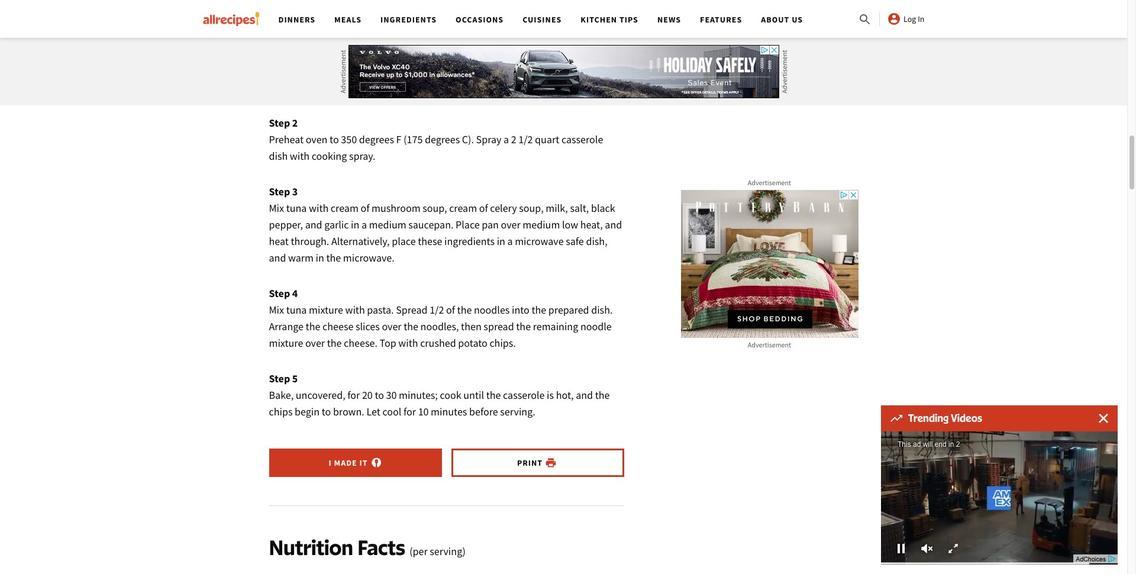 Task type: locate. For each thing, give the bounding box(es) containing it.
ingredients link
[[381, 14, 437, 25]]

2 vertical spatial over
[[305, 336, 325, 350]]

0 horizontal spatial degrees
[[359, 133, 394, 146]]

heat
[[269, 235, 289, 248]]

over up top at the bottom of the page
[[382, 320, 402, 333]]

of
[[361, 201, 370, 215], [479, 201, 488, 215], [446, 303, 455, 317]]

1 horizontal spatial mixture
[[309, 303, 343, 317]]

over inside mix tuna with cream of mushroom soup, cream of celery soup, milk, salt, black pepper, and garlic in a medium saucepan. place pan over medium low heat, and heat through. alternatively, place these ingredients in a microwave safe dish, and warm in the microwave.
[[501, 218, 521, 232]]

0 vertical spatial tuna
[[286, 201, 307, 215]]

potato
[[458, 336, 488, 350]]

the down 'cheese'
[[327, 336, 342, 350]]

1 vertical spatial for
[[348, 388, 360, 402]]

saucepan.
[[408, 218, 454, 232]]

the inside mix tuna with cream of mushroom soup, cream of celery soup, milk, salt, black pepper, and garlic in a medium saucepan. place pan over medium low heat, and heat through. alternatively, place these ingredients in a microwave safe dish, and warm in the microwave.
[[326, 251, 341, 265]]

occasions link
[[456, 14, 504, 25]]

until up the "before"
[[464, 388, 484, 402]]

cream up the garlic
[[331, 201, 359, 215]]

it
[[360, 458, 368, 468]]

over down 'cheese'
[[305, 336, 325, 350]]

boil pasta in lightly salted water for 10 minutes, or until al dente; drain well. return the pasta to the pot it was cooked in.
[[269, 64, 602, 94]]

remaining
[[533, 320, 578, 333]]

the left 'cheese'
[[306, 320, 320, 333]]

a up alternatively,
[[362, 218, 367, 232]]

1 vertical spatial 10
[[418, 405, 429, 419]]

1 horizontal spatial medium
[[523, 218, 560, 232]]

1 vertical spatial until
[[464, 388, 484, 402]]

ingredients
[[381, 14, 437, 25]]

0 horizontal spatial soup,
[[423, 201, 447, 215]]

2 degrees from the left
[[425, 133, 460, 146]]

1/2 inside mix tuna mixture with pasta. spread 1/2 of the noodles into the prepared dish. arrange the cheese slices over the noodles, then spread the remaining noodle mixture over the cheese. top with crushed potato chips.
[[430, 303, 444, 317]]

al
[[515, 64, 523, 78]]

noodles
[[474, 303, 510, 317]]

water
[[385, 64, 410, 78]]

tuna up arrange
[[286, 303, 307, 317]]

tuna up pepper,
[[286, 201, 307, 215]]

for right cool
[[404, 405, 416, 419]]

i made it
[[329, 458, 368, 468]]

pasta right boil
[[289, 64, 313, 78]]

oven
[[306, 133, 328, 146]]

soup, up saucepan.
[[423, 201, 447, 215]]

2 horizontal spatial of
[[479, 201, 488, 215]]

degrees up spray. at the left of the page
[[359, 133, 394, 146]]

with down preheat
[[290, 149, 310, 163]]

1 vertical spatial 1/2
[[430, 303, 444, 317]]

0 horizontal spatial over
[[305, 336, 325, 350]]

1 horizontal spatial cream
[[449, 201, 477, 215]]

before
[[469, 405, 498, 419]]

i made it button
[[269, 449, 442, 477]]

for
[[412, 64, 424, 78], [348, 388, 360, 402], [404, 405, 416, 419]]

dish.
[[591, 303, 613, 317]]

mix inside mix tuna mixture with pasta. spread 1/2 of the noodles into the prepared dish. arrange the cheese slices over the noodles, then spread the remaining noodle mixture over the cheese. top with crushed potato chips.
[[269, 303, 284, 317]]

tuna inside mix tuna mixture with pasta. spread 1/2 of the noodles into the prepared dish. arrange the cheese slices over the noodles, then spread the remaining noodle mixture over the cheese. top with crushed potato chips.
[[286, 303, 307, 317]]

30
[[386, 388, 397, 402]]

0 horizontal spatial casserole
[[503, 388, 545, 402]]

degrees
[[359, 133, 394, 146], [425, 133, 460, 146]]

unmute button group
[[914, 540, 940, 558]]

soup,
[[423, 201, 447, 215], [519, 201, 544, 215]]

the up the "before"
[[486, 388, 501, 402]]

noodles,
[[421, 320, 459, 333]]

minutes,
[[439, 64, 478, 78]]

mix up arrange
[[269, 303, 284, 317]]

0 vertical spatial 1/2
[[519, 133, 533, 146]]

microwave
[[515, 235, 564, 248]]

1 horizontal spatial soup,
[[519, 201, 544, 215]]

and
[[305, 218, 322, 232], [605, 218, 622, 232], [269, 251, 286, 265], [576, 388, 593, 402]]

is
[[547, 388, 554, 402]]

10 down minutes;
[[418, 405, 429, 419]]

medium
[[369, 218, 406, 232], [523, 218, 560, 232]]

the right into on the left of the page
[[532, 303, 546, 317]]

the
[[301, 81, 316, 94], [356, 81, 370, 94], [326, 251, 341, 265], [457, 303, 472, 317], [532, 303, 546, 317], [306, 320, 320, 333], [404, 320, 418, 333], [516, 320, 531, 333], [327, 336, 342, 350], [486, 388, 501, 402], [595, 388, 610, 402]]

2 horizontal spatial over
[[501, 218, 521, 232]]

1/2 up 'noodles,'
[[430, 303, 444, 317]]

cool
[[383, 405, 401, 419]]

nutrition
[[269, 535, 353, 560]]

1 horizontal spatial until
[[492, 64, 512, 78]]

2 tuna from the top
[[286, 303, 307, 317]]

casserole
[[562, 133, 603, 146], [503, 388, 545, 402]]

0 horizontal spatial cream
[[331, 201, 359, 215]]

dente;
[[525, 64, 553, 78]]

in
[[918, 14, 925, 24]]

with up the garlic
[[309, 201, 329, 215]]

pan
[[482, 218, 499, 232]]

until inside boil pasta in lightly salted water for 10 minutes, or until al dente; drain well. return the pasta to the pot it was cooked in.
[[492, 64, 512, 78]]

1 horizontal spatial casserole
[[562, 133, 603, 146]]

1 horizontal spatial 1/2
[[519, 133, 533, 146]]

of up pan
[[479, 201, 488, 215]]

trending image
[[891, 415, 903, 422]]

advertisement region
[[348, 45, 779, 98], [681, 190, 859, 338]]

1 degrees from the left
[[359, 133, 394, 146]]

pot
[[372, 81, 388, 94]]

meals link
[[334, 14, 362, 25]]

video player application
[[881, 431, 1118, 565]]

until left al
[[492, 64, 512, 78]]

cheese
[[323, 320, 354, 333]]

soup, left "milk,"
[[519, 201, 544, 215]]

dinners link
[[278, 14, 316, 25]]

kitchen
[[581, 14, 617, 25]]

1 soup, from the left
[[423, 201, 447, 215]]

2 mix from the top
[[269, 303, 284, 317]]

0 vertical spatial until
[[492, 64, 512, 78]]

lightly
[[325, 64, 353, 78]]

1 horizontal spatial pasta
[[318, 81, 342, 94]]

1 vertical spatial pasta
[[318, 81, 342, 94]]

was
[[398, 81, 415, 94]]

2 soup, from the left
[[519, 201, 544, 215]]

in
[[315, 64, 323, 78], [351, 218, 359, 232], [497, 235, 505, 248], [316, 251, 324, 265]]

0 horizontal spatial until
[[464, 388, 484, 402]]

mix
[[269, 201, 284, 215], [269, 303, 284, 317]]

0 vertical spatial advertisement region
[[348, 45, 779, 98]]

in left lightly
[[315, 64, 323, 78]]

and right hot,
[[576, 388, 593, 402]]

1/2 right 2
[[519, 133, 533, 146]]

over down celery
[[501, 218, 521, 232]]

for up was
[[412, 64, 424, 78]]

trending videos
[[909, 412, 982, 424]]

degrees left c).
[[425, 133, 460, 146]]

of up 'noodles,'
[[446, 303, 455, 317]]

account image
[[887, 12, 901, 26]]

for left the '20'
[[348, 388, 360, 402]]

spray.
[[349, 149, 376, 163]]

serving.
[[500, 405, 535, 419]]

meals
[[334, 14, 362, 25]]

hot,
[[556, 388, 574, 402]]

of left 'mushroom'
[[361, 201, 370, 215]]

a left 'microwave' at the left of the page
[[508, 235, 513, 248]]

1 horizontal spatial over
[[382, 320, 402, 333]]

cuisines
[[523, 14, 562, 25]]

microwave.
[[343, 251, 395, 265]]

features link
[[700, 14, 742, 25]]

tuna inside mix tuna with cream of mushroom soup, cream of celery soup, milk, salt, black pepper, and garlic in a medium saucepan. place pan over medium low heat, and heat through. alternatively, place these ingredients in a microwave safe dish, and warm in the microwave.
[[286, 201, 307, 215]]

to left 350
[[330, 133, 339, 146]]

0 vertical spatial mix
[[269, 201, 284, 215]]

1 tuna from the top
[[286, 201, 307, 215]]

with up the slices
[[345, 303, 365, 317]]

to down lightly
[[344, 81, 353, 94]]

with inside mix tuna with cream of mushroom soup, cream of celery soup, milk, salt, black pepper, and garlic in a medium saucepan. place pan over medium low heat, and heat through. alternatively, place these ingredients in a microwave safe dish, and warm in the microwave.
[[309, 201, 329, 215]]

1 horizontal spatial of
[[446, 303, 455, 317]]

mixture up 'cheese'
[[309, 303, 343, 317]]

milk,
[[546, 201, 568, 215]]

10 up cooked
[[427, 64, 437, 78]]

casserole right quart
[[562, 133, 603, 146]]

slices
[[356, 320, 380, 333]]

until inside bake, uncovered, for 20 to 30 minutes; cook until the casserole is hot, and the chips begin to brown. let cool for 10 minutes before serving.
[[464, 388, 484, 402]]

(175
[[404, 133, 423, 146]]

of inside mix tuna mixture with pasta. spread 1/2 of the noodles into the prepared dish. arrange the cheese slices over the noodles, then spread the remaining noodle mixture over the cheese. top with crushed potato chips.
[[446, 303, 455, 317]]

0 horizontal spatial 1/2
[[430, 303, 444, 317]]

1 cream from the left
[[331, 201, 359, 215]]

mix for mix tuna mixture with pasta. spread 1/2 of the noodles into the prepared dish. arrange the cheese slices over the noodles, then spread the remaining noodle mixture over the cheese. top with crushed potato chips.
[[269, 303, 284, 317]]

medium up 'microwave' at the left of the page
[[523, 218, 560, 232]]

0 vertical spatial over
[[501, 218, 521, 232]]

videos
[[951, 412, 982, 424]]

bake, uncovered, for 20 to 30 minutes; cook until the casserole is hot, and the chips begin to brown. let cool for 10 minutes before serving.
[[269, 388, 610, 419]]

medium down 'mushroom'
[[369, 218, 406, 232]]

mix up pepper,
[[269, 201, 284, 215]]

close image
[[1099, 414, 1109, 423]]

in up alternatively,
[[351, 218, 359, 232]]

a left 2
[[504, 133, 509, 146]]

mixture down arrange
[[269, 336, 303, 350]]

0 vertical spatial 10
[[427, 64, 437, 78]]

navigation containing dinners
[[269, 0, 858, 38]]

casserole up "serving."
[[503, 388, 545, 402]]

navigation
[[269, 0, 858, 38]]

print
[[517, 458, 543, 468]]

1 vertical spatial mix
[[269, 303, 284, 317]]

minutes
[[431, 405, 467, 419]]

mix inside mix tuna with cream of mushroom soup, cream of celery soup, milk, salt, black pepper, and garlic in a medium saucepan. place pan over medium low heat, and heat through. alternatively, place these ingredients in a microwave safe dish, and warm in the microwave.
[[269, 201, 284, 215]]

cream up place
[[449, 201, 477, 215]]

20
[[362, 388, 373, 402]]

to inside preheat oven to 350 degrees f (175 degrees c). spray a 2 1/2 quart casserole dish with cooking spray.
[[330, 133, 339, 146]]

the down 'through.'
[[326, 251, 341, 265]]

about
[[761, 14, 790, 25]]

pasta down lightly
[[318, 81, 342, 94]]

1 vertical spatial casserole
[[503, 388, 545, 402]]

1 horizontal spatial degrees
[[425, 133, 460, 146]]

0 vertical spatial pasta
[[289, 64, 313, 78]]

1 mix from the top
[[269, 201, 284, 215]]

1 vertical spatial mixture
[[269, 336, 303, 350]]

then
[[461, 320, 482, 333]]

low
[[562, 218, 578, 232]]

1 vertical spatial tuna
[[286, 303, 307, 317]]

casserole inside bake, uncovered, for 20 to 30 minutes; cook until the casserole is hot, and the chips begin to brown. let cool for 10 minutes before serving.
[[503, 388, 545, 402]]

mix for mix tuna with cream of mushroom soup, cream of celery soup, milk, salt, black pepper, and garlic in a medium saucepan. place pan over medium low heat, and heat through. alternatively, place these ingredients in a microwave safe dish, and warm in the microwave.
[[269, 201, 284, 215]]

0 vertical spatial for
[[412, 64, 424, 78]]

2 medium from the left
[[523, 218, 560, 232]]

0 vertical spatial a
[[504, 133, 509, 146]]

1 vertical spatial over
[[382, 320, 402, 333]]

1 medium from the left
[[369, 218, 406, 232]]

celery
[[490, 201, 517, 215]]

let
[[367, 405, 380, 419]]

0 vertical spatial casserole
[[562, 133, 603, 146]]

to right the '20'
[[375, 388, 384, 402]]

10 inside boil pasta in lightly salted water for 10 minutes, or until al dente; drain well. return the pasta to the pot it was cooked in.
[[427, 64, 437, 78]]

10
[[427, 64, 437, 78], [418, 405, 429, 419]]

over
[[501, 218, 521, 232], [382, 320, 402, 333], [305, 336, 325, 350]]

kitchen tips
[[581, 14, 639, 25]]

f
[[396, 133, 402, 146]]

crushed
[[420, 336, 456, 350]]

0 horizontal spatial medium
[[369, 218, 406, 232]]

0 horizontal spatial pasta
[[289, 64, 313, 78]]

mix tuna with cream of mushroom soup, cream of celery soup, milk, salt, black pepper, and garlic in a medium saucepan. place pan over medium low heat, and heat through. alternatively, place these ingredients in a microwave safe dish, and warm in the microwave.
[[269, 201, 622, 265]]

10 inside bake, uncovered, for 20 to 30 minutes; cook until the casserole is hot, and the chips begin to brown. let cool for 10 minutes before serving.
[[418, 405, 429, 419]]



Task type: describe. For each thing, give the bounding box(es) containing it.
pasta.
[[367, 303, 394, 317]]

and inside bake, uncovered, for 20 to 30 minutes; cook until the casserole is hot, and the chips begin to brown. let cool for 10 minutes before serving.
[[576, 388, 593, 402]]

facts
[[358, 535, 405, 560]]

the left 'pot'
[[356, 81, 370, 94]]

dish
[[269, 149, 288, 163]]

through.
[[291, 235, 329, 248]]

place
[[456, 218, 480, 232]]

a inside preheat oven to 350 degrees f (175 degrees c). spray a 2 1/2 quart casserole dish with cooking spray.
[[504, 133, 509, 146]]

arrange
[[269, 320, 304, 333]]

alternatively,
[[331, 235, 390, 248]]

us
[[792, 14, 803, 25]]

minutes;
[[399, 388, 438, 402]]

preheat oven to 350 degrees f (175 degrees c). spray a 2 1/2 quart casserole dish with cooking spray.
[[269, 133, 603, 163]]

spread
[[396, 303, 428, 317]]

log
[[904, 14, 916, 24]]

spray
[[476, 133, 502, 146]]

2 cream from the left
[[449, 201, 477, 215]]

in down pan
[[497, 235, 505, 248]]

bake,
[[269, 388, 294, 402]]

search image
[[858, 12, 872, 27]]

tips
[[620, 14, 639, 25]]

news link
[[658, 14, 681, 25]]

home image
[[203, 12, 260, 26]]

350
[[341, 133, 357, 146]]

cooking
[[312, 149, 347, 163]]

chips.
[[490, 336, 516, 350]]

the right 'return'
[[301, 81, 316, 94]]

2 vertical spatial a
[[508, 235, 513, 248]]

and up 'through.'
[[305, 218, 322, 232]]

cook
[[440, 388, 461, 402]]

dish,
[[586, 235, 608, 248]]

c).
[[462, 133, 474, 146]]

tuna for arrange
[[286, 303, 307, 317]]

tuna for pepper,
[[286, 201, 307, 215]]

and down heat
[[269, 251, 286, 265]]

in inside boil pasta in lightly salted water for 10 minutes, or until al dente; drain well. return the pasta to the pot it was cooked in.
[[315, 64, 323, 78]]

(per
[[410, 545, 428, 558]]

cuisines link
[[523, 14, 562, 25]]

serving)
[[430, 545, 466, 558]]

in.
[[452, 81, 463, 94]]

log in link
[[887, 12, 925, 26]]

these
[[418, 235, 442, 248]]

mushroom
[[372, 201, 421, 215]]

cheese.
[[344, 336, 378, 350]]

1/2 inside preheat oven to 350 degrees f (175 degrees c). spray a 2 1/2 quart casserole dish with cooking spray.
[[519, 133, 533, 146]]

about us link
[[761, 14, 803, 25]]

place
[[392, 235, 416, 248]]

print button
[[451, 449, 624, 477]]

safe
[[566, 235, 584, 248]]

begin
[[295, 405, 320, 419]]

dinners
[[278, 14, 316, 25]]

casserole inside preheat oven to 350 degrees f (175 degrees c). spray a 2 1/2 quart casserole dish with cooking spray.
[[562, 133, 603, 146]]

it
[[390, 81, 396, 94]]

with inside preheat oven to 350 degrees f (175 degrees c). spray a 2 1/2 quart casserole dish with cooking spray.
[[290, 149, 310, 163]]

0 vertical spatial mixture
[[309, 303, 343, 317]]

occasions
[[456, 14, 504, 25]]

preheat
[[269, 133, 304, 146]]

in right warm
[[316, 251, 324, 265]]

noodle
[[581, 320, 612, 333]]

directions
[[269, 1, 364, 27]]

pepper,
[[269, 218, 303, 232]]

the up the then
[[457, 303, 472, 317]]

the right hot,
[[595, 388, 610, 402]]

about us
[[761, 14, 803, 25]]

cooked
[[418, 81, 450, 94]]

1 vertical spatial advertisement region
[[681, 190, 859, 338]]

into
[[512, 303, 530, 317]]

the down into on the left of the page
[[516, 320, 531, 333]]

salted
[[355, 64, 382, 78]]

0 horizontal spatial mixture
[[269, 336, 303, 350]]

and down black at right top
[[605, 218, 622, 232]]

kitchen tips link
[[581, 14, 639, 25]]

well.
[[581, 64, 602, 78]]

with right top at the bottom of the page
[[399, 336, 418, 350]]

0 horizontal spatial of
[[361, 201, 370, 215]]

spoon image
[[370, 457, 382, 469]]

log in
[[904, 14, 925, 24]]

the down spread
[[404, 320, 418, 333]]

made
[[334, 458, 357, 468]]

to down "uncovered,"
[[322, 405, 331, 419]]

drain
[[555, 64, 579, 78]]

nutrition facts (per serving)
[[269, 535, 466, 560]]

spread
[[484, 320, 514, 333]]

trending
[[909, 412, 949, 424]]

top
[[380, 336, 396, 350]]

warm
[[288, 251, 314, 265]]

2
[[511, 133, 517, 146]]

for inside boil pasta in lightly salted water for 10 minutes, or until al dente; drain well. return the pasta to the pot it was cooked in.
[[412, 64, 424, 78]]

return
[[269, 81, 299, 94]]

to inside boil pasta in lightly salted water for 10 minutes, or until al dente; drain well. return the pasta to the pot it was cooked in.
[[344, 81, 353, 94]]

black
[[591, 201, 615, 215]]

print image
[[545, 457, 557, 469]]

1 vertical spatial a
[[362, 218, 367, 232]]

brown.
[[333, 405, 365, 419]]

2 vertical spatial for
[[404, 405, 416, 419]]

ingredients
[[445, 235, 495, 248]]

mix tuna mixture with pasta. spread 1/2 of the noodles into the prepared dish. arrange the cheese slices over the noodles, then spread the remaining noodle mixture over the cheese. top with crushed potato chips.
[[269, 303, 613, 350]]



Task type: vqa. For each thing, say whether or not it's contained in the screenshot.
"BANNER"
no



